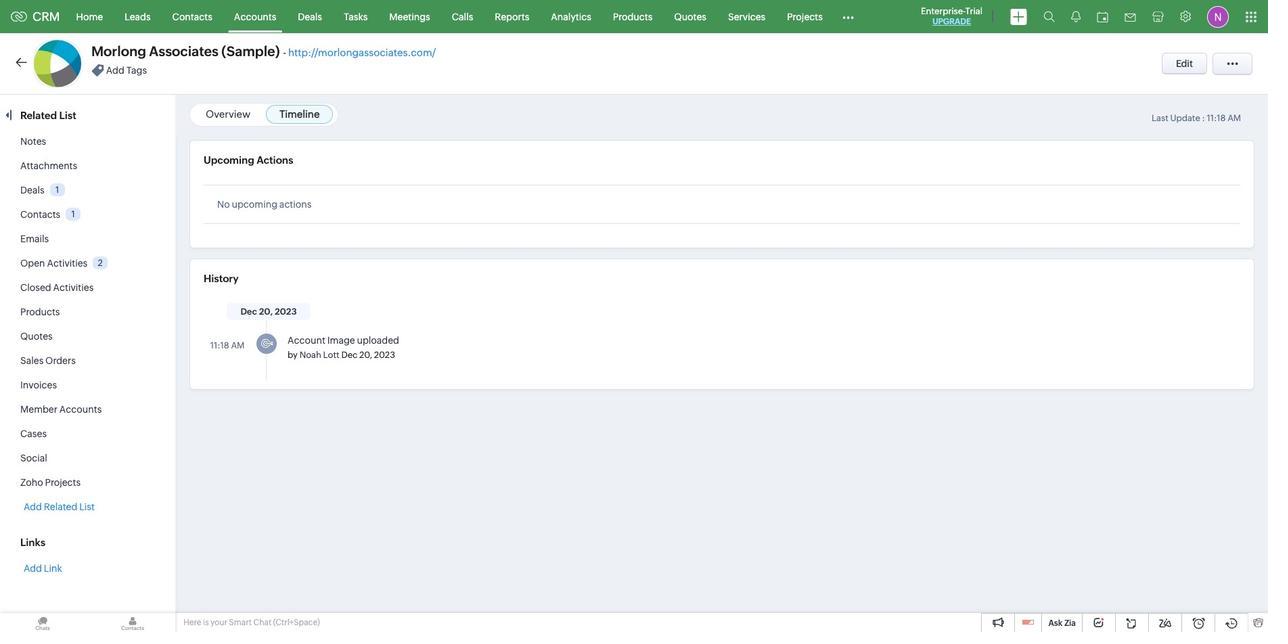 Task type: locate. For each thing, give the bounding box(es) containing it.
1 horizontal spatial products
[[613, 11, 653, 22]]

0 horizontal spatial accounts
[[59, 404, 102, 415]]

here is your smart chat (ctrl+space)
[[183, 618, 320, 627]]

no upcoming actions
[[217, 199, 312, 210]]

2023 down uploaded on the left bottom of page
[[374, 350, 395, 360]]

0 horizontal spatial deals
[[20, 185, 44, 196]]

0 horizontal spatial contacts link
[[20, 209, 60, 220]]

activities up closed activities link
[[47, 258, 87, 269]]

zia
[[1064, 619, 1076, 628]]

quotes link up the sales
[[20, 331, 53, 342]]

signals image
[[1071, 11, 1081, 22]]

1 horizontal spatial 11:18
[[1207, 113, 1226, 123]]

accounts right member
[[59, 404, 102, 415]]

1 vertical spatial 11:18
[[210, 340, 229, 351]]

quotes link
[[663, 0, 717, 33], [20, 331, 53, 342]]

0 vertical spatial quotes
[[674, 11, 706, 22]]

crm
[[32, 9, 60, 24]]

0 horizontal spatial quotes link
[[20, 331, 53, 342]]

1 vertical spatial contacts
[[20, 209, 60, 220]]

projects inside projects link
[[787, 11, 823, 22]]

projects
[[787, 11, 823, 22], [45, 477, 81, 488]]

contacts link up associates
[[161, 0, 223, 33]]

home
[[76, 11, 103, 22]]

add for morlong associates (sample)
[[106, 65, 124, 76]]

1 up open activities on the left top of the page
[[71, 209, 75, 219]]

dec 20, 2023
[[241, 307, 297, 317]]

add down zoho
[[24, 501, 42, 512]]

contacts up emails
[[20, 209, 60, 220]]

list down zoho projects
[[79, 501, 95, 512]]

1 vertical spatial deals link
[[20, 185, 44, 196]]

uploaded
[[357, 335, 399, 346]]

Other Modules field
[[834, 6, 863, 27]]

1 vertical spatial contacts link
[[20, 209, 60, 220]]

home link
[[65, 0, 114, 33]]

related down zoho projects link
[[44, 501, 77, 512]]

1 vertical spatial 20,
[[359, 350, 372, 360]]

1 horizontal spatial am
[[1228, 113, 1241, 123]]

1 vertical spatial products link
[[20, 307, 60, 317]]

1 vertical spatial list
[[79, 501, 95, 512]]

products down closed
[[20, 307, 60, 317]]

0 vertical spatial add
[[106, 65, 124, 76]]

2023 up account
[[275, 307, 297, 317]]

1 vertical spatial products
[[20, 307, 60, 317]]

1 vertical spatial accounts
[[59, 404, 102, 415]]

meetings
[[389, 11, 430, 22]]

1 vertical spatial related
[[44, 501, 77, 512]]

search image
[[1043, 11, 1055, 22]]

image
[[327, 335, 355, 346]]

0 horizontal spatial deals link
[[20, 185, 44, 196]]

2023
[[275, 307, 297, 317], [374, 350, 395, 360]]

1 down attachments
[[55, 185, 59, 195]]

projects up add related list
[[45, 477, 81, 488]]

calls
[[452, 11, 473, 22]]

0 horizontal spatial projects
[[45, 477, 81, 488]]

0 horizontal spatial 11:18
[[210, 340, 229, 351]]

0 vertical spatial products
[[613, 11, 653, 22]]

0 vertical spatial accounts
[[234, 11, 276, 22]]

0 horizontal spatial 20,
[[259, 307, 273, 317]]

0 vertical spatial quotes link
[[663, 0, 717, 33]]

1 horizontal spatial projects
[[787, 11, 823, 22]]

crm link
[[11, 9, 60, 24]]

1 vertical spatial activities
[[53, 282, 94, 293]]

0 vertical spatial projects
[[787, 11, 823, 22]]

products link down closed
[[20, 307, 60, 317]]

contacts link up emails
[[20, 209, 60, 220]]

dec
[[241, 307, 257, 317], [341, 350, 358, 360]]

am
[[1228, 113, 1241, 123], [231, 340, 244, 351]]

create menu element
[[1002, 0, 1035, 33]]

activities for open activities
[[47, 258, 87, 269]]

products link right analytics
[[602, 0, 663, 33]]

social
[[20, 453, 47, 464]]

0 horizontal spatial am
[[231, 340, 244, 351]]

quotes
[[674, 11, 706, 22], [20, 331, 53, 342]]

11:18 down history
[[210, 340, 229, 351]]

orders
[[45, 355, 76, 366]]

emails link
[[20, 233, 49, 244]]

is
[[203, 618, 209, 627]]

0 vertical spatial related
[[20, 110, 57, 121]]

0 vertical spatial deals
[[298, 11, 322, 22]]

signals element
[[1063, 0, 1089, 33]]

0 vertical spatial dec
[[241, 307, 257, 317]]

0 vertical spatial am
[[1228, 113, 1241, 123]]

1 horizontal spatial products link
[[602, 0, 663, 33]]

1 vertical spatial projects
[[45, 477, 81, 488]]

smart
[[229, 618, 252, 627]]

2 vertical spatial add
[[24, 563, 42, 574]]

0 vertical spatial 1
[[55, 185, 59, 195]]

accounts up (sample)
[[234, 11, 276, 22]]

dec down image
[[341, 350, 358, 360]]

mails image
[[1125, 13, 1136, 21]]

projects left other modules field
[[787, 11, 823, 22]]

no
[[217, 199, 230, 210]]

0 vertical spatial contacts
[[172, 11, 212, 22]]

accounts
[[234, 11, 276, 22], [59, 404, 102, 415]]

deals link left tasks
[[287, 0, 333, 33]]

1 vertical spatial 2023
[[374, 350, 395, 360]]

services link
[[717, 0, 776, 33]]

0 horizontal spatial list
[[59, 110, 76, 121]]

add
[[106, 65, 124, 76], [24, 501, 42, 512], [24, 563, 42, 574]]

0 horizontal spatial quotes
[[20, 331, 53, 342]]

sales orders link
[[20, 355, 76, 366]]

products right analytics
[[613, 11, 653, 22]]

deals down attachments
[[20, 185, 44, 196]]

products
[[613, 11, 653, 22], [20, 307, 60, 317]]

meetings link
[[378, 0, 441, 33]]

0 horizontal spatial products
[[20, 307, 60, 317]]

1 horizontal spatial 2023
[[374, 350, 395, 360]]

morlong associates (sample) - http://morlongassociates.com/
[[91, 43, 436, 59]]

contacts up associates
[[172, 11, 212, 22]]

open activities link
[[20, 258, 87, 269]]

member
[[20, 404, 57, 415]]

1 horizontal spatial contacts link
[[161, 0, 223, 33]]

0 horizontal spatial 2023
[[275, 307, 297, 317]]

add tags
[[106, 65, 147, 76]]

http://morlongassociates.com/ link
[[288, 47, 436, 58]]

0 horizontal spatial 1
[[55, 185, 59, 195]]

attachments
[[20, 160, 77, 171]]

invoices link
[[20, 380, 57, 390]]

add left link
[[24, 563, 42, 574]]

0 horizontal spatial products link
[[20, 307, 60, 317]]

1 horizontal spatial deals
[[298, 11, 322, 22]]

1
[[55, 185, 59, 195], [71, 209, 75, 219]]

analytics link
[[540, 0, 602, 33]]

activities
[[47, 258, 87, 269], [53, 282, 94, 293]]

0 vertical spatial activities
[[47, 258, 87, 269]]

1 horizontal spatial quotes link
[[663, 0, 717, 33]]

upcoming actions
[[204, 154, 293, 166]]

activities down open activities link
[[53, 282, 94, 293]]

1 vertical spatial 1
[[71, 209, 75, 219]]

(sample)
[[221, 43, 280, 59]]

links
[[20, 537, 45, 548]]

related
[[20, 110, 57, 121], [44, 501, 77, 512]]

deals left the 'tasks' link
[[298, 11, 322, 22]]

calls link
[[441, 0, 484, 33]]

quotes up the sales
[[20, 331, 53, 342]]

contacts
[[172, 11, 212, 22], [20, 209, 60, 220]]

0 horizontal spatial dec
[[241, 307, 257, 317]]

1 horizontal spatial dec
[[341, 350, 358, 360]]

leads link
[[114, 0, 161, 33]]

link
[[44, 563, 62, 574]]

0 vertical spatial contacts link
[[161, 0, 223, 33]]

11:18 right :
[[1207, 113, 1226, 123]]

closed activities
[[20, 282, 94, 293]]

deals link down attachments
[[20, 185, 44, 196]]

1 horizontal spatial quotes
[[674, 11, 706, 22]]

1 for contacts
[[71, 209, 75, 219]]

0 vertical spatial products link
[[602, 0, 663, 33]]

1 vertical spatial dec
[[341, 350, 358, 360]]

reports link
[[484, 0, 540, 33]]

timeline
[[279, 108, 320, 120]]

morlong
[[91, 43, 146, 59]]

overview link
[[206, 108, 250, 120]]

am right :
[[1228, 113, 1241, 123]]

quotes link left 'services'
[[663, 0, 717, 33]]

quotes left 'services'
[[674, 11, 706, 22]]

list
[[59, 110, 76, 121], [79, 501, 95, 512]]

11:18
[[1207, 113, 1226, 123], [210, 340, 229, 351]]

create menu image
[[1010, 8, 1027, 25]]

social link
[[20, 453, 47, 464]]

0 vertical spatial deals link
[[287, 0, 333, 33]]

0 vertical spatial 11:18
[[1207, 113, 1226, 123]]

emails
[[20, 233, 49, 244]]

add down 'morlong'
[[106, 65, 124, 76]]

dec up 11:18 am
[[241, 307, 257, 317]]

cases
[[20, 428, 47, 439]]

products link
[[602, 0, 663, 33], [20, 307, 60, 317]]

list up attachments link
[[59, 110, 76, 121]]

upcoming
[[232, 199, 277, 210]]

deals link
[[287, 0, 333, 33], [20, 185, 44, 196]]

add for related list
[[24, 563, 42, 574]]

am down 'dec 20, 2023'
[[231, 340, 244, 351]]

noah
[[300, 350, 321, 360]]

chat
[[253, 618, 271, 627]]

1 horizontal spatial 20,
[[359, 350, 372, 360]]

profile image
[[1207, 6, 1229, 27]]

2
[[98, 258, 103, 268]]

1 vertical spatial am
[[231, 340, 244, 351]]

1 horizontal spatial 1
[[71, 209, 75, 219]]

related up notes
[[20, 110, 57, 121]]

edit button
[[1162, 53, 1207, 74]]



Task type: vqa. For each thing, say whether or not it's contained in the screenshot.
"share"
no



Task type: describe. For each thing, give the bounding box(es) containing it.
here
[[183, 618, 201, 627]]

overview
[[206, 108, 250, 120]]

actions
[[257, 154, 293, 166]]

last update : 11:18 am
[[1152, 113, 1241, 123]]

add link
[[24, 563, 62, 574]]

enterprise-trial upgrade
[[921, 6, 983, 26]]

0 vertical spatial list
[[59, 110, 76, 121]]

activities for closed activities
[[53, 282, 94, 293]]

zoho projects
[[20, 477, 81, 488]]

update
[[1170, 113, 1200, 123]]

account image uploaded by noah lott dec 20, 2023
[[288, 335, 399, 360]]

http://morlongassociates.com/
[[288, 47, 436, 58]]

notes
[[20, 136, 46, 147]]

accounts link
[[223, 0, 287, 33]]

services
[[728, 11, 765, 22]]

11:18 am
[[210, 340, 244, 351]]

1 vertical spatial quotes
[[20, 331, 53, 342]]

20, inside account image uploaded by noah lott dec 20, 2023
[[359, 350, 372, 360]]

reports
[[495, 11, 529, 22]]

1 vertical spatial deals
[[20, 185, 44, 196]]

your
[[210, 618, 227, 627]]

1 horizontal spatial accounts
[[234, 11, 276, 22]]

account
[[288, 335, 325, 346]]

1 horizontal spatial list
[[79, 501, 95, 512]]

open activities
[[20, 258, 87, 269]]

closed activities link
[[20, 282, 94, 293]]

actions
[[279, 199, 312, 210]]

chats image
[[0, 613, 85, 632]]

zoho
[[20, 477, 43, 488]]

1 horizontal spatial contacts
[[172, 11, 212, 22]]

associates
[[149, 43, 219, 59]]

0 horizontal spatial contacts
[[20, 209, 60, 220]]

sales
[[20, 355, 43, 366]]

enterprise-
[[921, 6, 965, 16]]

ask zia
[[1049, 619, 1076, 628]]

trial
[[965, 6, 983, 16]]

member accounts
[[20, 404, 102, 415]]

contacts image
[[90, 613, 175, 632]]

tasks link
[[333, 0, 378, 33]]

cases link
[[20, 428, 47, 439]]

1 horizontal spatial deals link
[[287, 0, 333, 33]]

1 vertical spatial quotes link
[[20, 331, 53, 342]]

member accounts link
[[20, 404, 102, 415]]

notes link
[[20, 136, 46, 147]]

upcoming
[[204, 154, 254, 166]]

tags
[[126, 65, 147, 76]]

calendar image
[[1097, 11, 1108, 22]]

last
[[1152, 113, 1169, 123]]

search element
[[1035, 0, 1063, 33]]

1 vertical spatial add
[[24, 501, 42, 512]]

analytics
[[551, 11, 591, 22]]

open
[[20, 258, 45, 269]]

tasks
[[344, 11, 368, 22]]

history
[[204, 273, 239, 284]]

projects link
[[776, 0, 834, 33]]

dec inside account image uploaded by noah lott dec 20, 2023
[[341, 350, 358, 360]]

zoho projects link
[[20, 477, 81, 488]]

:
[[1202, 113, 1205, 123]]

leads
[[125, 11, 151, 22]]

lott
[[323, 350, 339, 360]]

(ctrl+space)
[[273, 618, 320, 627]]

ask
[[1049, 619, 1063, 628]]

sales orders
[[20, 355, 76, 366]]

0 vertical spatial 2023
[[275, 307, 297, 317]]

edit
[[1176, 58, 1193, 69]]

mails element
[[1117, 1, 1144, 32]]

profile element
[[1199, 0, 1237, 33]]

add related list
[[24, 501, 95, 512]]

attachments link
[[20, 160, 77, 171]]

related list
[[20, 110, 79, 121]]

1 for deals
[[55, 185, 59, 195]]

0 vertical spatial 20,
[[259, 307, 273, 317]]

by
[[288, 350, 298, 360]]

upgrade
[[932, 17, 971, 26]]

closed
[[20, 282, 51, 293]]

2023 inside account image uploaded by noah lott dec 20, 2023
[[374, 350, 395, 360]]

invoices
[[20, 380, 57, 390]]

-
[[283, 47, 286, 58]]

timeline link
[[279, 108, 320, 120]]



